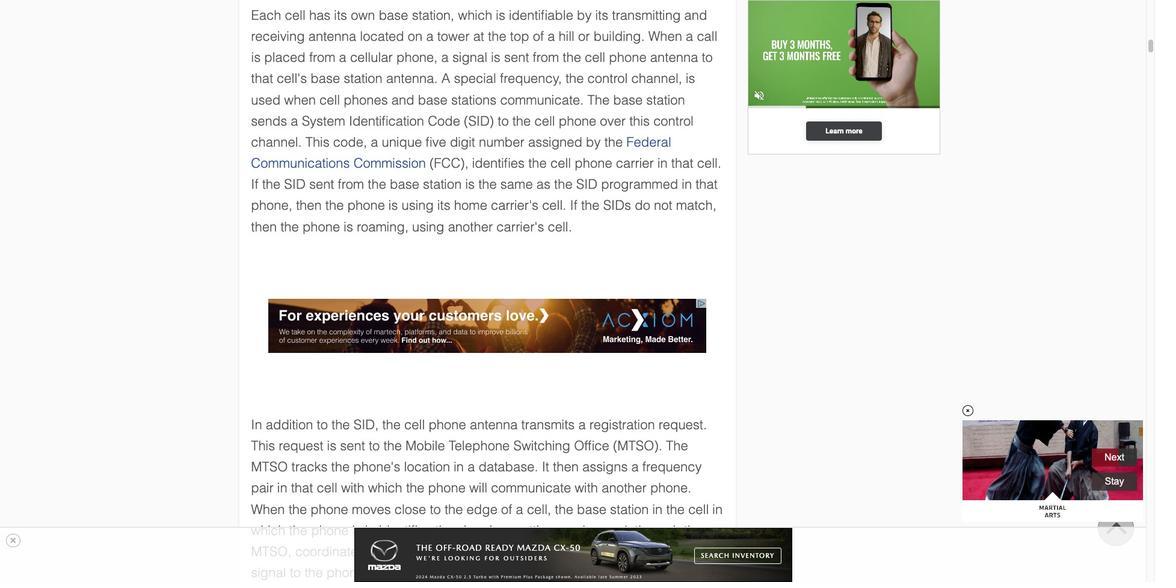 Task type: vqa. For each thing, say whether or not it's contained in the screenshot.
THE NORMALITY. on the bottom of the page
no



Task type: describe. For each thing, give the bounding box(es) containing it.
channel.
[[251, 135, 302, 150]]

cellular
[[350, 50, 393, 65]]

stations
[[451, 92, 497, 107]]

frequency,
[[500, 71, 562, 86]]

identifiable
[[509, 8, 573, 23]]

is down the and,
[[619, 545, 628, 560]]

cell left has
[[285, 8, 306, 23]]

to up number
[[498, 114, 509, 129]]

that right those
[[547, 566, 570, 581]]

in addition to the sid, the cell phone antenna transmits a registration request. this request is sent to the mobile telephone switching office (mtso). the mtso tracks the phone's location in a database. it then assigns a frequency pair in that cell with which the phone will communicate with another phone. when the phone moves close to the edge of a cell, the base station in the cell in which the phone is in identifies the signal as getting weaker and, through the mtso, coordinates with the base station into which the phone is moving to signal to the phone to switch frequencies to those that will work in the ne
[[251, 418, 723, 583]]

is left roaming,
[[344, 219, 353, 234]]

which up mtso, at the left of page
[[251, 523, 285, 538]]

a down when
[[291, 114, 298, 129]]

digit
[[450, 135, 475, 150]]

(fcc), identifies the cell phone carrier in that cell. if the sid sent from the base station is the same as the sid programmed in that phone, then the phone is using its home carrier's cell. if the sids do not match, then the phone is roaming, using another carrier's cell.
[[251, 156, 722, 234]]

cell up mobile
[[404, 418, 425, 433]]

a
[[441, 71, 450, 86]]

database.
[[479, 460, 538, 475]]

2 vertical spatial advertisement region
[[354, 528, 792, 583]]

call
[[697, 29, 718, 44]]

stay
[[1105, 476, 1124, 487]]

hill
[[559, 29, 575, 44]]

code,
[[333, 135, 367, 150]]

location
[[404, 460, 450, 475]]

not
[[654, 198, 673, 213]]

sent inside 'each cell has its own base station, which is identifiable by its transmitting and receiving antenna located on a tower at the top of a hill or building. when a call is placed from a cellular phone, a signal is sent from the cell phone antenna to that cell's base station antenna. a special frequency, the control channel, is used when cell phones and base stations communicate. the base station sends a system identification code (sid) to the cell phone over this control channel. this code, a unique five digit number assigned by the'
[[504, 50, 529, 65]]

this inside in addition to the sid, the cell phone antenna transmits a registration request. this request is sent to the mobile telephone switching office (mtso). the mtso tracks the phone's location in a database. it then assigns a frequency pair in that cell with which the phone will communicate with another phone. when the phone moves close to the edge of a cell, the base station in the cell in which the phone is in identifies the signal as getting weaker and, through the mtso, coordinates with the base station into which the phone is moving to signal to the phone to switch frequencies to those that will work in the ne
[[251, 439, 275, 454]]

0 vertical spatial using
[[402, 198, 434, 213]]

switching
[[514, 439, 571, 454]]

a left cell,
[[516, 502, 523, 517]]

0 vertical spatial control
[[588, 71, 628, 86]]

mtso,
[[251, 545, 292, 560]]

1 horizontal spatial then
[[296, 198, 322, 213]]

cell's
[[277, 71, 307, 86]]

cell,
[[527, 502, 551, 517]]

as inside (fcc), identifies the cell phone carrier in that cell. if the sid sent from the base station is the same as the sid programmed in that phone, then the phone is using its home carrier's cell. if the sids do not match, then the phone is roaming, using another carrier's cell.
[[537, 177, 551, 192]]

those
[[511, 566, 544, 581]]

identifies inside in addition to the sid, the cell phone antenna transmits a registration request. this request is sent to the mobile telephone switching office (mtso). the mtso tracks the phone's location in a database. it then assigns a frequency pair in that cell with which the phone will communicate with another phone. when the phone moves close to the edge of a cell, the base station in the cell in which the phone is in identifies the signal as getting weaker and, through the mtso, coordinates with the base station into which the phone is moving to signal to the phone to switch frequencies to those that will work in the ne
[[379, 523, 432, 538]]

0 horizontal spatial with
[[341, 481, 364, 496]]

pair
[[251, 481, 274, 496]]

station up phones on the left top
[[344, 71, 383, 86]]

same
[[501, 177, 533, 192]]

a right code,
[[371, 135, 378, 150]]

video player application
[[963, 421, 1143, 522]]

assigned
[[528, 135, 583, 150]]

station up the and,
[[610, 502, 649, 517]]

sids
[[603, 198, 631, 213]]

top
[[510, 29, 529, 44]]

on
[[408, 29, 423, 44]]

antenna inside in addition to the sid, the cell phone antenna transmits a registration request. this request is sent to the mobile telephone switching office (mtso). the mtso tracks the phone's location in a database. it then assigns a frequency pair in that cell with which the phone will communicate with another phone. when the phone moves close to the edge of a cell, the base station in the cell in which the phone is in identifies the signal as getting weaker and, through the mtso, coordinates with the base station into which the phone is moving to signal to the phone to switch frequencies to those that will work in the ne
[[470, 418, 518, 433]]

registration
[[590, 418, 655, 433]]

identification
[[349, 114, 424, 129]]

station down channel,
[[647, 92, 685, 107]]

coordinates
[[295, 545, 365, 560]]

0 vertical spatial advertisement region
[[748, 0, 940, 181]]

do
[[635, 198, 650, 213]]

communications
[[251, 156, 350, 171]]

code
[[428, 114, 460, 129]]

phone's
[[353, 460, 400, 475]]

station,
[[412, 8, 454, 23]]

a left cellular
[[339, 50, 347, 65]]

0 horizontal spatial will
[[469, 481, 488, 496]]

telephone
[[449, 439, 510, 454]]

2 horizontal spatial antenna
[[650, 50, 698, 65]]

0 horizontal spatial antenna
[[309, 29, 356, 44]]

which inside 'each cell has its own base station, which is identifiable by its transmitting and receiving antenna located on a tower at the top of a hill or building. when a call is placed from a cellular phone, a signal is sent from the cell phone antenna to that cell's base station antenna. a special frequency, the control channel, is used when cell phones and base stations communicate. the base station sends a system identification code (sid) to the cell phone over this control channel. this code, a unique five digit number assigned by the'
[[458, 8, 492, 23]]

to right moving
[[679, 545, 690, 560]]

it
[[542, 460, 549, 475]]

placed
[[264, 50, 306, 65]]

close
[[395, 502, 426, 517]]

from inside (fcc), identifies the cell phone carrier in that cell. if the sid sent from the base station is the same as the sid programmed in that phone, then the phone is using its home carrier's cell. if the sids do not match, then the phone is roaming, using another carrier's cell.
[[338, 177, 364, 192]]

request.
[[659, 418, 707, 433]]

phone, inside (fcc), identifies the cell phone carrier in that cell. if the sid sent from the base station is the same as the sid programmed in that phone, then the phone is using its home carrier's cell. if the sids do not match, then the phone is roaming, using another carrier's cell.
[[251, 198, 292, 213]]

that up match,
[[696, 177, 718, 192]]

own
[[351, 8, 375, 23]]

1 vertical spatial cell.
[[542, 198, 567, 213]]

to down mtso, at the left of page
[[290, 566, 301, 581]]

is right channel,
[[686, 71, 695, 86]]

a down telephone
[[468, 460, 475, 475]]

unique
[[382, 135, 422, 150]]

1 horizontal spatial control
[[654, 114, 694, 129]]

work
[[595, 566, 623, 581]]

over
[[600, 114, 626, 129]]

signal inside 'each cell has its own base station, which is identifiable by its transmitting and receiving antenna located on a tower at the top of a hill or building. when a call is placed from a cellular phone, a signal is sent from the cell phone antenna to that cell's base station antenna. a special frequency, the control channel, is used when cell phones and base stations communicate. the base station sends a system identification code (sid) to the cell phone over this control channel. this code, a unique five digit number assigned by the'
[[452, 50, 488, 65]]

commission
[[354, 156, 426, 171]]

sent inside in addition to the sid, the cell phone antenna transmits a registration request. this request is sent to the mobile telephone switching office (mtso). the mtso tracks the phone's location in a database. it then assigns a frequency pair in that cell with which the phone will communicate with another phone. when the phone moves close to the edge of a cell, the base station in the cell in which the phone is in identifies the signal as getting weaker and, through the mtso, coordinates with the base station into which the phone is moving to signal to the phone to switch frequencies to those that will work in the ne
[[340, 439, 365, 454]]

when inside 'each cell has its own base station, which is identifiable by its transmitting and receiving antenna located on a tower at the top of a hill or building. when a call is placed from a cellular phone, a signal is sent from the cell phone antenna to that cell's base station antenna. a special frequency, the control channel, is used when cell phones and base stations communicate. the base station sends a system identification code (sid) to the cell phone over this control channel. this code, a unique five digit number assigned by the'
[[649, 29, 682, 44]]

that down tracks
[[291, 481, 313, 496]]

phone, inside 'each cell has its own base station, which is identifiable by its transmitting and receiving antenna located on a tower at the top of a hill or building. when a call is placed from a cellular phone, a signal is sent from the cell phone antenna to that cell's base station antenna. a special frequency, the control channel, is used when cell phones and base stations communicate. the base station sends a system identification code (sid) to the cell phone over this control channel. this code, a unique five digit number assigned by the'
[[397, 50, 438, 65]]

base up weaker
[[577, 502, 607, 517]]

to up request
[[317, 418, 328, 433]]

into
[[493, 545, 514, 560]]

1 horizontal spatial with
[[368, 545, 392, 560]]

located
[[360, 29, 404, 44]]

base up code
[[418, 92, 448, 107]]

moves
[[352, 502, 391, 517]]

carrier
[[616, 156, 654, 171]]

special
[[454, 71, 496, 86]]

2 horizontal spatial with
[[575, 481, 598, 496]]

roaming,
[[357, 219, 409, 234]]

×
[[10, 534, 17, 548]]

receiving
[[251, 29, 305, 44]]

that down federal
[[671, 156, 694, 171]]

this inside 'each cell has its own base station, which is identifiable by its transmitting and receiving antenna located on a tower at the top of a hill or building. when a call is placed from a cellular phone, a signal is sent from the cell phone antenna to that cell's base station antenna. a special frequency, the control channel, is used when cell phones and base stations communicate. the base station sends a system identification code (sid) to the cell phone over this control channel. this code, a unique five digit number assigned by the'
[[306, 135, 330, 150]]

channel,
[[632, 71, 682, 86]]

addition
[[266, 418, 313, 433]]

sid,
[[354, 418, 379, 433]]

to up phone's in the left bottom of the page
[[369, 439, 380, 454]]

sends
[[251, 114, 287, 129]]

another inside in addition to the sid, the cell phone antenna transmits a registration request. this request is sent to the mobile telephone switching office (mtso). the mtso tracks the phone's location in a database. it then assigns a frequency pair in that cell with which the phone will communicate with another phone. when the phone moves close to the edge of a cell, the base station in the cell in which the phone is in identifies the signal as getting weaker and, through the mtso, coordinates with the base station into which the phone is moving to signal to the phone to switch frequencies to those that will work in the ne
[[602, 481, 647, 496]]

moving
[[632, 545, 675, 560]]

a up "a"
[[441, 50, 449, 65]]

five
[[426, 135, 446, 150]]

to down call
[[702, 50, 713, 65]]

frequency
[[643, 460, 702, 475]]

next
[[1105, 452, 1125, 463]]

0 vertical spatial carrier's
[[491, 198, 539, 213]]

its inside (fcc), identifies the cell phone carrier in that cell. if the sid sent from the base station is the same as the sid programmed in that phone, then the phone is using its home carrier's cell. if the sids do not match, then the phone is roaming, using another carrier's cell.
[[437, 198, 451, 213]]

1 vertical spatial signal
[[457, 523, 493, 538]]

federal
[[627, 135, 672, 150]]

base inside (fcc), identifies the cell phone carrier in that cell. if the sid sent from the base station is the same as the sid programmed in that phone, then the phone is using its home carrier's cell. if the sids do not match, then the phone is roaming, using another carrier's cell.
[[390, 177, 419, 192]]

2 horizontal spatial from
[[533, 50, 559, 65]]

federal communications commission link
[[251, 135, 672, 171]]

another inside (fcc), identifies the cell phone carrier in that cell. if the sid sent from the base station is the same as the sid programmed in that phone, then the phone is using its home carrier's cell. if the sids do not match, then the phone is roaming, using another carrier's cell.
[[448, 219, 493, 234]]

(sid)
[[464, 114, 494, 129]]

base up this at the top of the page
[[613, 92, 643, 107]]

cell up system
[[320, 92, 340, 107]]

when
[[284, 92, 316, 107]]

2 sid from the left
[[576, 177, 598, 192]]

frequencies
[[424, 566, 493, 581]]

getting
[[514, 523, 555, 538]]

cell down tracks
[[317, 481, 337, 496]]

to down into
[[497, 566, 508, 581]]

home
[[454, 198, 487, 213]]



Task type: locate. For each thing, give the bounding box(es) containing it.
if down channel. at the left
[[251, 177, 258, 192]]

1 horizontal spatial when
[[649, 29, 682, 44]]

2 horizontal spatial sent
[[504, 50, 529, 65]]

and,
[[605, 523, 631, 538]]

is right request
[[327, 439, 336, 454]]

1 vertical spatial of
[[501, 502, 512, 517]]

which up at
[[458, 8, 492, 23]]

base up frequencies
[[417, 545, 447, 560]]

to
[[702, 50, 713, 65], [498, 114, 509, 129], [317, 418, 328, 433], [369, 439, 380, 454], [430, 502, 441, 517], [679, 545, 690, 560], [290, 566, 301, 581], [368, 566, 379, 581], [497, 566, 508, 581]]

(mtso).
[[613, 439, 662, 454]]

cell down phone.
[[689, 502, 709, 517]]

match,
[[676, 198, 717, 213]]

1 horizontal spatial if
[[570, 198, 578, 213]]

1 vertical spatial the
[[666, 439, 688, 454]]

programmed
[[601, 177, 678, 192]]

has
[[309, 8, 331, 23]]

1 horizontal spatial as
[[537, 177, 551, 192]]

this up the mtso at the bottom
[[251, 439, 275, 454]]

this
[[630, 114, 650, 129]]

cell inside (fcc), identifies the cell phone carrier in that cell. if the sid sent from the base station is the same as the sid programmed in that phone, then the phone is using its home carrier's cell. if the sids do not match, then the phone is roaming, using another carrier's cell.
[[551, 156, 571, 171]]

assigns
[[583, 460, 628, 475]]

1 vertical spatial advertisement region
[[268, 299, 706, 353]]

station up frequencies
[[451, 545, 489, 560]]

cell down or at top right
[[585, 50, 606, 65]]

(fcc),
[[430, 156, 469, 171]]

0 vertical spatial if
[[251, 177, 258, 192]]

identifies down close
[[379, 523, 432, 538]]

base
[[379, 8, 408, 23], [311, 71, 340, 86], [418, 92, 448, 107], [613, 92, 643, 107], [390, 177, 419, 192], [577, 502, 607, 517], [417, 545, 447, 560]]

communicate
[[491, 481, 571, 496]]

1 vertical spatial carrier's
[[497, 219, 544, 234]]

to left switch
[[368, 566, 379, 581]]

of
[[533, 29, 544, 44], [501, 502, 512, 517]]

sent down top
[[504, 50, 529, 65]]

of right edge
[[501, 502, 512, 517]]

when down transmitting
[[649, 29, 682, 44]]

as right 'same'
[[537, 177, 551, 192]]

of inside 'each cell has its own base station, which is identifiable by its transmitting and receiving antenna located on a tower at the top of a hill or building. when a call is placed from a cellular phone, a signal is sent from the cell phone antenna to that cell's base station antenna. a special frequency, the control channel, is used when cell phones and base stations communicate. the base station sends a system identification code (sid) to the cell phone over this control channel. this code, a unique five digit number assigned by the'
[[533, 29, 544, 44]]

which down phone's in the left bottom of the page
[[368, 481, 402, 496]]

antenna up telephone
[[470, 418, 518, 433]]

a up the office
[[579, 418, 586, 433]]

as up into
[[496, 523, 510, 538]]

0 horizontal spatial identifies
[[379, 523, 432, 538]]

is left identifiable
[[496, 8, 506, 23]]

transmits
[[521, 418, 575, 433]]

1 vertical spatial using
[[412, 219, 444, 234]]

base down commission
[[390, 177, 419, 192]]

and up call
[[685, 8, 707, 23]]

0 horizontal spatial this
[[251, 439, 275, 454]]

tracks
[[292, 460, 328, 475]]

advertisement region
[[748, 0, 940, 181], [268, 299, 706, 353], [354, 528, 792, 583]]

1 vertical spatial control
[[654, 114, 694, 129]]

0 vertical spatial another
[[448, 219, 493, 234]]

its right has
[[334, 8, 347, 23]]

communicate.
[[500, 92, 584, 107]]

that up used
[[251, 71, 273, 86]]

1 horizontal spatial from
[[338, 177, 364, 192]]

1 vertical spatial this
[[251, 439, 275, 454]]

and down antenna.
[[392, 92, 414, 107]]

request
[[279, 439, 323, 454]]

control
[[588, 71, 628, 86], [654, 114, 694, 129]]

2 vertical spatial sent
[[340, 439, 365, 454]]

1 vertical spatial antenna
[[650, 50, 698, 65]]

1 vertical spatial sent
[[309, 177, 334, 192]]

as
[[537, 177, 551, 192], [496, 523, 510, 538]]

0 horizontal spatial from
[[309, 50, 335, 65]]

control up over
[[588, 71, 628, 86]]

from down code,
[[338, 177, 364, 192]]

1 vertical spatial identifies
[[379, 523, 432, 538]]

0 horizontal spatial of
[[501, 502, 512, 517]]

as inside in addition to the sid, the cell phone antenna transmits a registration request. this request is sent to the mobile telephone switching office (mtso). the mtso tracks the phone's location in a database. it then assigns a frequency pair in that cell with which the phone will communicate with another phone. when the phone moves close to the edge of a cell, the base station in the cell in which the phone is in identifies the signal as getting weaker and, through the mtso, coordinates with the base station into which the phone is moving to signal to the phone to switch frequencies to those that will work in the ne
[[496, 523, 510, 538]]

if left the sids in the right of the page
[[570, 198, 578, 213]]

by up or at top right
[[577, 8, 592, 23]]

each
[[251, 8, 281, 23]]

number
[[479, 135, 525, 150]]

1 horizontal spatial the
[[666, 439, 688, 454]]

0 horizontal spatial if
[[251, 177, 258, 192]]

2 horizontal spatial its
[[595, 8, 609, 23]]

phone
[[609, 50, 647, 65], [559, 114, 596, 129], [575, 156, 612, 171], [348, 198, 385, 213], [303, 219, 340, 234], [429, 418, 466, 433], [428, 481, 466, 496], [311, 502, 348, 517], [311, 523, 349, 538], [578, 545, 615, 560], [327, 566, 364, 581]]

1 vertical spatial when
[[251, 502, 285, 517]]

identifies
[[472, 156, 525, 171], [379, 523, 432, 538]]

0 vertical spatial antenna
[[309, 29, 356, 44]]

transmitting
[[612, 8, 681, 23]]

1 horizontal spatial antenna
[[470, 418, 518, 433]]

identifies inside (fcc), identifies the cell phone carrier in that cell. if the sid sent from the base station is the same as the sid programmed in that phone, then the phone is using its home carrier's cell. if the sids do not match, then the phone is roaming, using another carrier's cell.
[[472, 156, 525, 171]]

0 vertical spatial will
[[469, 481, 488, 496]]

0 horizontal spatial then
[[251, 219, 277, 234]]

is down moves
[[352, 523, 362, 538]]

1 horizontal spatial will
[[573, 566, 591, 581]]

1 horizontal spatial this
[[306, 135, 330, 150]]

a down (mtso).
[[632, 460, 639, 475]]

0 vertical spatial identifies
[[472, 156, 525, 171]]

this down system
[[306, 135, 330, 150]]

1 horizontal spatial identifies
[[472, 156, 525, 171]]

2 vertical spatial cell.
[[548, 219, 572, 234]]

signal down edge
[[457, 523, 493, 538]]

base up "located"
[[379, 8, 408, 23]]

antenna up channel,
[[650, 50, 698, 65]]

will left work
[[573, 566, 591, 581]]

phone, down communications
[[251, 198, 292, 213]]

when down pair
[[251, 502, 285, 517]]

this
[[306, 135, 330, 150], [251, 439, 275, 454]]

1 vertical spatial phone,
[[251, 198, 292, 213]]

2 vertical spatial then
[[553, 460, 579, 475]]

2 vertical spatial antenna
[[470, 418, 518, 433]]

sent
[[504, 50, 529, 65], [309, 177, 334, 192], [340, 439, 365, 454]]

when
[[649, 29, 682, 44], [251, 502, 285, 517]]

its left home
[[437, 198, 451, 213]]

using up roaming,
[[402, 198, 434, 213]]

0 horizontal spatial and
[[392, 92, 414, 107]]

phone,
[[397, 50, 438, 65], [251, 198, 292, 213]]

1 horizontal spatial phone,
[[397, 50, 438, 65]]

the up over
[[588, 92, 610, 107]]

0 horizontal spatial when
[[251, 502, 285, 517]]

2 horizontal spatial then
[[553, 460, 579, 475]]

1 vertical spatial if
[[570, 198, 578, 213]]

a right 'on'
[[426, 29, 434, 44]]

antenna
[[309, 29, 356, 44], [650, 50, 698, 65], [470, 418, 518, 433]]

when inside in addition to the sid, the cell phone antenna transmits a registration request. this request is sent to the mobile telephone switching office (mtso). the mtso tracks the phone's location in a database. it then assigns a frequency pair in that cell with which the phone will communicate with another phone. when the phone moves close to the edge of a cell, the base station in the cell in which the phone is in identifies the signal as getting weaker and, through the mtso, coordinates with the base station into which the phone is moving to signal to the phone to switch frequencies to those that will work in the ne
[[251, 502, 285, 517]]

0 horizontal spatial another
[[448, 219, 493, 234]]

is left the placed
[[251, 50, 261, 65]]

tower
[[437, 29, 470, 44]]

cell down assigned
[[551, 156, 571, 171]]

1 sid from the left
[[284, 177, 306, 192]]

with down assigns
[[575, 481, 598, 496]]

0 vertical spatial when
[[649, 29, 682, 44]]

the up frequency
[[666, 439, 688, 454]]

mtso
[[251, 460, 288, 475]]

0 horizontal spatial control
[[588, 71, 628, 86]]

system
[[302, 114, 345, 129]]

another down home
[[448, 219, 493, 234]]

1 horizontal spatial its
[[437, 198, 451, 213]]

then inside in addition to the sid, the cell phone antenna transmits a registration request. this request is sent to the mobile telephone switching office (mtso). the mtso tracks the phone's location in a database. it then assigns a frequency pair in that cell with which the phone will communicate with another phone. when the phone moves close to the edge of a cell, the base station in the cell in which the phone is in identifies the signal as getting weaker and, through the mtso, coordinates with the base station into which the phone is moving to signal to the phone to switch frequencies to those that will work in the ne
[[553, 460, 579, 475]]

phone.
[[650, 481, 692, 496]]

base up when
[[311, 71, 340, 86]]

sid
[[284, 177, 306, 192], [576, 177, 598, 192]]

0 vertical spatial phone,
[[397, 50, 438, 65]]

each cell has its own base station, which is identifiable by its transmitting and receiving antenna located on a tower at the top of a hill or building. when a call is placed from a cellular phone, a signal is sent from the cell phone antenna to that cell's base station antenna. a special frequency, the control channel, is used when cell phones and base stations communicate. the base station sends a system identification code (sid) to the cell phone over this control channel. this code, a unique five digit number assigned by the
[[251, 8, 718, 150]]

of inside in addition to the sid, the cell phone antenna transmits a registration request. this request is sent to the mobile telephone switching office (mtso). the mtso tracks the phone's location in a database. it then assigns a frequency pair in that cell with which the phone will communicate with another phone. when the phone moves close to the edge of a cell, the base station in the cell in which the phone is in identifies the signal as getting weaker and, through the mtso, coordinates with the base station into which the phone is moving to signal to the phone to switch frequencies to those that will work in the ne
[[501, 502, 512, 517]]

mobile
[[406, 439, 445, 454]]

0 vertical spatial this
[[306, 135, 330, 150]]

is
[[496, 8, 506, 23], [251, 50, 261, 65], [491, 50, 501, 65], [686, 71, 695, 86], [465, 177, 475, 192], [389, 198, 398, 213], [344, 219, 353, 234], [327, 439, 336, 454], [352, 523, 362, 538], [619, 545, 628, 560]]

2 vertical spatial signal
[[251, 566, 286, 581]]

from
[[309, 50, 335, 65], [533, 50, 559, 65], [338, 177, 364, 192]]

sent down communications
[[309, 177, 334, 192]]

its up 'building.'
[[595, 8, 609, 23]]

is up home
[[465, 177, 475, 192]]

signal down mtso, at the left of page
[[251, 566, 286, 581]]

phone, down 'on'
[[397, 50, 438, 65]]

is up special
[[491, 50, 501, 65]]

0 horizontal spatial sent
[[309, 177, 334, 192]]

that
[[251, 71, 273, 86], [671, 156, 694, 171], [696, 177, 718, 192], [291, 481, 313, 496], [547, 566, 570, 581]]

another down assigns
[[602, 481, 647, 496]]

0 horizontal spatial its
[[334, 8, 347, 23]]

control up federal
[[654, 114, 694, 129]]

0 vertical spatial of
[[533, 29, 544, 44]]

0 vertical spatial and
[[685, 8, 707, 23]]

weaker
[[558, 523, 601, 538]]

that inside 'each cell has its own base station, which is identifiable by its transmitting and receiving antenna located on a tower at the top of a hill or building. when a call is placed from a cellular phone, a signal is sent from the cell phone antenna to that cell's base station antenna. a special frequency, the control channel, is used when cell phones and base stations communicate. the base station sends a system identification code (sid) to the cell phone over this control channel. this code, a unique five digit number assigned by the'
[[251, 71, 273, 86]]

in
[[658, 156, 668, 171], [682, 177, 692, 192], [454, 460, 464, 475], [277, 481, 287, 496], [653, 502, 663, 517], [713, 502, 723, 517], [365, 523, 376, 538], [627, 566, 637, 581]]

cell down communicate.
[[535, 114, 555, 129]]

0 vertical spatial signal
[[452, 50, 488, 65]]

1 horizontal spatial sid
[[576, 177, 598, 192]]

through
[[635, 523, 680, 538]]

station inside (fcc), identifies the cell phone carrier in that cell. if the sid sent from the base station is the same as the sid programmed in that phone, then the phone is using its home carrier's cell. if the sids do not match, then the phone is roaming, using another carrier's cell.
[[423, 177, 462, 192]]

using
[[402, 198, 434, 213], [412, 219, 444, 234]]

signal up special
[[452, 50, 488, 65]]

identifies down number
[[472, 156, 525, 171]]

will
[[469, 481, 488, 496], [573, 566, 591, 581]]

0 horizontal spatial phone,
[[251, 198, 292, 213]]

1 vertical spatial another
[[602, 481, 647, 496]]

0 vertical spatial sent
[[504, 50, 529, 65]]

using right roaming,
[[412, 219, 444, 234]]

phones
[[344, 92, 388, 107]]

at
[[473, 29, 484, 44]]

sid down communications
[[284, 177, 306, 192]]

with up switch
[[368, 545, 392, 560]]

1 vertical spatial then
[[251, 219, 277, 234]]

in
[[251, 418, 262, 433]]

by down over
[[586, 135, 601, 150]]

the inside in addition to the sid, the cell phone antenna transmits a registration request. this request is sent to the mobile telephone switching office (mtso). the mtso tracks the phone's location in a database. it then assigns a frequency pair in that cell with which the phone will communicate with another phone. when the phone moves close to the edge of a cell, the base station in the cell in which the phone is in identifies the signal as getting weaker and, through the mtso, coordinates with the base station into which the phone is moving to signal to the phone to switch frequencies to those that will work in the ne
[[666, 439, 688, 454]]

which down getting
[[518, 545, 552, 560]]

building.
[[594, 29, 645, 44]]

cell
[[285, 8, 306, 23], [585, 50, 606, 65], [320, 92, 340, 107], [535, 114, 555, 129], [551, 156, 571, 171], [404, 418, 425, 433], [317, 481, 337, 496], [689, 502, 709, 517]]

switch
[[383, 566, 420, 581]]

0 vertical spatial then
[[296, 198, 322, 213]]

antenna.
[[386, 71, 438, 86]]

1 horizontal spatial another
[[602, 481, 647, 496]]

1 horizontal spatial sent
[[340, 439, 365, 454]]

1 vertical spatial will
[[573, 566, 591, 581]]

0 horizontal spatial the
[[588, 92, 610, 107]]

1 horizontal spatial of
[[533, 29, 544, 44]]

to right close
[[430, 502, 441, 517]]

then
[[296, 198, 322, 213], [251, 219, 277, 234], [553, 460, 579, 475]]

office
[[574, 439, 610, 454]]

federal communications commission
[[251, 135, 672, 171]]

0 horizontal spatial as
[[496, 523, 510, 538]]

used
[[251, 92, 281, 107]]

sent down sid,
[[340, 439, 365, 454]]

0 vertical spatial by
[[577, 8, 592, 23]]

with
[[341, 481, 364, 496], [575, 481, 598, 496], [368, 545, 392, 560]]

1 vertical spatial and
[[392, 92, 414, 107]]

1 vertical spatial by
[[586, 135, 601, 150]]

1 vertical spatial as
[[496, 523, 510, 538]]

0 vertical spatial cell.
[[697, 156, 722, 171]]

another
[[448, 219, 493, 234], [602, 481, 647, 496]]

and
[[685, 8, 707, 23], [392, 92, 414, 107]]

a left hill
[[548, 29, 555, 44]]

1 horizontal spatial and
[[685, 8, 707, 23]]

with up moves
[[341, 481, 364, 496]]

0 vertical spatial as
[[537, 177, 551, 192]]

which
[[458, 8, 492, 23], [368, 481, 402, 496], [251, 523, 285, 538], [518, 545, 552, 560]]

0 vertical spatial the
[[588, 92, 610, 107]]

sid left programmed
[[576, 177, 598, 192]]

sent inside (fcc), identifies the cell phone carrier in that cell. if the sid sent from the base station is the same as the sid programmed in that phone, then the phone is using its home carrier's cell. if the sids do not match, then the phone is roaming, using another carrier's cell.
[[309, 177, 334, 192]]

0 horizontal spatial sid
[[284, 177, 306, 192]]

edge
[[467, 502, 498, 517]]

is up roaming,
[[389, 198, 398, 213]]

a left call
[[686, 29, 693, 44]]

the inside 'each cell has its own base station, which is identifiable by its transmitting and receiving antenna located on a tower at the top of a hill or building. when a call is placed from a cellular phone, a signal is sent from the cell phone antenna to that cell's base station antenna. a special frequency, the control channel, is used when cell phones and base stations communicate. the base station sends a system identification code (sid) to the cell phone over this control channel. this code, a unique five digit number assigned by the'
[[588, 92, 610, 107]]

or
[[578, 29, 590, 44]]

signal
[[452, 50, 488, 65], [457, 523, 493, 538], [251, 566, 286, 581]]

the
[[488, 29, 507, 44], [563, 50, 581, 65], [566, 71, 584, 86], [513, 114, 531, 129], [605, 135, 623, 150], [528, 156, 547, 171], [262, 177, 281, 192], [368, 177, 386, 192], [479, 177, 497, 192], [554, 177, 573, 192], [325, 198, 344, 213], [581, 198, 600, 213], [281, 219, 299, 234], [332, 418, 350, 433], [382, 418, 401, 433], [384, 439, 402, 454], [331, 460, 350, 475], [406, 481, 425, 496], [289, 502, 307, 517], [445, 502, 463, 517], [555, 502, 573, 517], [666, 502, 685, 517], [289, 523, 308, 538], [435, 523, 454, 538], [684, 523, 702, 538], [395, 545, 414, 560], [556, 545, 574, 560], [305, 566, 323, 581], [640, 566, 659, 581]]



